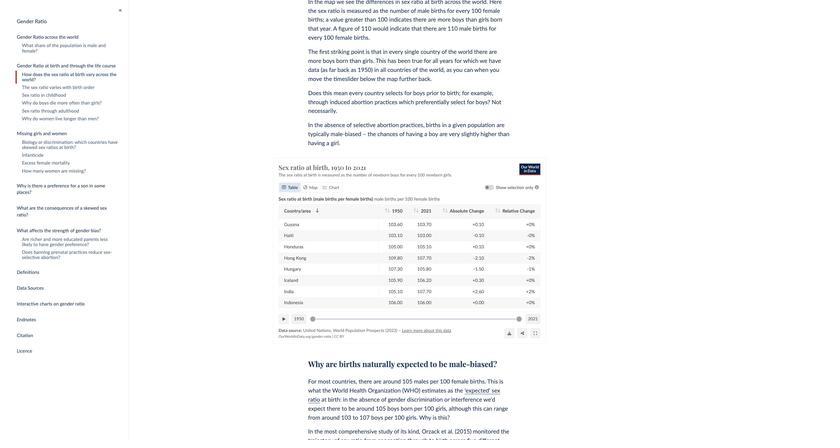 Task type: locate. For each thing, give the bounding box(es) containing it.
1 horizontal spatial arrow up long image
[[443, 209, 446, 213]]

world
[[333, 328, 345, 333], [333, 387, 348, 394]]

its
[[401, 429, 407, 436]]

3 +0% from the top
[[527, 222, 535, 227]]

1 horizontal spatial girls
[[479, 16, 489, 23]]

women up discrimination:
[[52, 131, 67, 136]]

0 vertical spatial 105
[[403, 378, 413, 385]]

the sex ratio varies with birth order link
[[16, 84, 129, 92]]

ourworldindata.org/gender-ratio link
[[279, 335, 332, 339]]

2 107.70 from the top
[[418, 289, 432, 295]]

0 horizontal spatial male-
[[331, 131, 345, 138]]

in inside gender ratio at birth and through the life course how does the sex ratio at birth vary across the world? the sex ratio varies with birth order sex ratio in childhood why do boys die more often than girls? sex ratio through adulthood why do women live longer than men?
[[41, 93, 45, 98]]

population inside in the absence of selective abortion practices, births in a given population are typically male-biased – the chances of having a boy are very slightly higher than having a girl.
[[468, 122, 496, 129]]

health
[[350, 387, 367, 394]]

1 vertical spatial girls
[[34, 131, 42, 136]]

start time slider
[[308, 313, 318, 326]]

4 +0% from the top
[[527, 244, 535, 250]]

number inside sex ratio at birth, 1950 to 2021 the sex ratio at birth is measured as the number of newborn boys for every 100 newborn girls.
[[353, 173, 367, 178]]

is down birth,
[[318, 173, 321, 178]]

first
[[320, 48, 330, 55]]

world inside for most countries, there are around 105 males per 100 female births. this is what the world health organization (who) estimates as the
[[333, 387, 348, 394]]

0 vertical spatial number
[[390, 7, 410, 14]]

1 vertical spatial be
[[349, 405, 355, 413]]

of up years
[[442, 48, 447, 55]]

excess
[[22, 160, 36, 166]]

2 arrow down long image from the left
[[498, 209, 501, 213]]

is
[[342, 7, 346, 14], [83, 43, 86, 48], [366, 48, 370, 55], [318, 173, 321, 178], [28, 183, 31, 189], [500, 378, 504, 385], [433, 414, 437, 422]]

1 horizontal spatial you
[[490, 66, 500, 73]]

newborn up births)
[[373, 173, 390, 178]]

gender right on
[[60, 302, 74, 307]]

1 vertical spatial have
[[108, 140, 118, 145]]

to inside does this mean every country selects for boys prior to birth; for example, through induced abortion practices which preferentially select for boys? not necessarily.
[[440, 89, 446, 97]]

arrow up long image left absolute
[[443, 209, 446, 213]]

boys inside does this mean every country selects for boys prior to birth; for example, through induced abortion practices which preferentially select for boys? not necessarily.
[[414, 89, 425, 97]]

map
[[325, 0, 336, 5], [387, 75, 398, 82], [309, 185, 318, 190]]

2 arrow up long image from the left
[[443, 209, 446, 213]]

0 vertical spatial the
[[308, 48, 318, 55]]

0 horizontal spatial girls
[[34, 131, 42, 136]]

0 vertical spatial –
[[363, 131, 366, 138]]

1 horizontal spatial number
[[390, 7, 410, 14]]

definitions
[[17, 270, 39, 275]]

sex down some
[[100, 206, 107, 211]]

to right likely
[[33, 242, 38, 248]]

circle info image
[[534, 186, 541, 190]]

per
[[338, 196, 345, 202], [398, 196, 404, 202], [430, 378, 439, 385], [415, 405, 423, 413], [385, 414, 393, 422]]

1 vertical spatial absence
[[359, 396, 380, 404]]

male- up as the
[[450, 359, 471, 370]]

3 arrow down long image from the left
[[416, 209, 419, 213]]

in inside in the map we see the differences in sex ratio at birth across the world. here the sex ratio is measured as the number of male births for every 100 female births; a value greater than 100 indicates there are more boys than girls born that year. a figure of 110 would indicate that there are 110 male births for every 100 female births.
[[396, 0, 400, 5]]

interactive
[[17, 302, 39, 307]]

through inside does this mean every country selects for boys prior to birth; for example, through induced abortion practices which preferentially select for boys? not necessarily.
[[308, 98, 329, 106]]

0 horizontal spatial does
[[22, 250, 33, 255]]

how down 'excess'
[[22, 168, 32, 174]]

this left mean
[[323, 89, 332, 97]]

this
[[376, 57, 387, 64], [488, 378, 498, 385]]

2 +0% from the top
[[527, 211, 535, 216]]

3 in from the top
[[308, 429, 313, 436]]

how many women are missing? link
[[16, 167, 129, 175]]

103
[[341, 414, 352, 422]]

0 horizontal spatial you
[[454, 66, 463, 73]]

1 horizontal spatial 110
[[448, 25, 458, 32]]

0 vertical spatial 1950
[[331, 163, 344, 172]]

gender for gender ratio
[[17, 18, 34, 24]]

2 horizontal spatial map
[[387, 75, 398, 82]]

0 vertical spatial 2021
[[353, 163, 366, 172]]

absence
[[325, 122, 345, 129], [359, 396, 380, 404]]

1 vertical spatial we
[[480, 57, 488, 64]]

0 horizontal spatial births.
[[354, 34, 370, 41]]

- for 2%
[[527, 255, 529, 261]]

at birth: in the absence of gender discrimination or interference we'd expect there to be around 105 boys born per 100 girls, although this can range from around 103 to 107 boys per 100 girls. why is this?
[[308, 396, 508, 422]]

0 vertical spatial world
[[333, 328, 345, 333]]

data inside the first striking point is that in every single country of the world there are more boys born than girls. this has been true for all years for which we have data (as far back as 1950) in all countries of the world, as you can when you move the timeslider below the map further back.
[[308, 66, 320, 73]]

2 vertical spatial which
[[75, 140, 87, 145]]

and up discrimination:
[[43, 131, 51, 136]]

world inside the first striking point is that in every single country of the world there are more boys born than girls. this has been true for all years for which we have data (as far back as 1950) in all countries of the world, as you can when you move the timeslider below the map further back.
[[458, 48, 473, 55]]

1 how from the top
[[22, 72, 32, 77]]

0 vertical spatial gender
[[17, 18, 34, 24]]

as down years
[[447, 66, 452, 73]]

1 horizontal spatial or
[[445, 396, 450, 404]]

you right world,
[[454, 66, 463, 73]]

1 +0% from the top
[[527, 199, 535, 205]]

2 vertical spatial what
[[17, 228, 28, 234]]

the
[[315, 0, 323, 5], [356, 0, 365, 5], [463, 0, 471, 5], [308, 7, 317, 14], [380, 7, 389, 14], [59, 34, 66, 40], [52, 43, 59, 48], [449, 48, 457, 55], [87, 63, 94, 68], [420, 66, 428, 73], [44, 72, 50, 77], [110, 72, 117, 77], [324, 75, 332, 82], [377, 75, 386, 82], [315, 122, 323, 129], [368, 131, 376, 138], [346, 173, 352, 178], [37, 206, 44, 211], [44, 228, 51, 234], [323, 387, 331, 394], [349, 396, 358, 404], [315, 429, 323, 436], [501, 429, 510, 436]]

1 horizontal spatial measured
[[347, 7, 372, 14]]

why do boys die more often than girls? link
[[16, 99, 129, 107]]

- for 1%
[[527, 267, 529, 272]]

1 horizontal spatial countries
[[388, 66, 412, 73]]

2021 inside button
[[529, 317, 538, 322]]

in up trajectory
[[308, 429, 313, 436]]

in inside in the absence of selective abortion practices, births in a given population are typically male-biased – the chances of having a boy are very slightly higher than having a girl.
[[442, 122, 447, 129]]

0%
[[529, 233, 535, 239]]

1 gender from the top
[[17, 18, 34, 24]]

country up the true
[[421, 48, 441, 55]]

most up trajectory
[[325, 429, 337, 436]]

107.30
[[389, 267, 403, 272]]

100 down discrimination
[[424, 405, 434, 413]]

although
[[449, 405, 472, 413]]

having
[[406, 131, 423, 138], [308, 140, 325, 147]]

there inside "why is there a preference for a son in some places?"
[[32, 183, 43, 189]]

1 vertical spatial population
[[468, 122, 496, 129]]

chart line image
[[323, 186, 327, 190]]

preference
[[47, 183, 69, 189]]

per up study
[[385, 414, 393, 422]]

107
[[360, 414, 370, 422]]

which inside does this mean every country selects for boys prior to birth; for example, through induced abortion practices which preferentially select for boys? not necessarily.
[[399, 98, 414, 106]]

estimates
[[422, 387, 447, 394]]

1 +0.10 from the top
[[473, 199, 485, 205]]

example,
[[471, 89, 494, 97]]

2 horizontal spatial have
[[489, 57, 501, 64]]

the down world?
[[22, 85, 30, 90]]

0 vertical spatial this
[[376, 57, 387, 64]]

do left die
[[33, 100, 38, 106]]

number up indicates
[[390, 7, 410, 14]]

the inside the first striking point is that in every single country of the world there are more boys born than girls. this has been true for all years for which we have data (as far back as 1950) in all countries of the world, as you can when you move the timeslider below the map further back.
[[308, 48, 318, 55]]

2 newborn from the left
[[426, 173, 443, 178]]

skewed
[[22, 145, 37, 150], [84, 206, 99, 211]]

is inside gender ratio across the world what share of the population is male and female?
[[83, 43, 86, 48]]

+0% down only
[[527, 199, 535, 205]]

does inside does this mean every country selects for boys prior to birth; for example, through induced abortion practices which preferentially select for boys? not necessarily.
[[308, 89, 322, 97]]

born down here
[[491, 16, 503, 23]]

through up necessarily.
[[308, 98, 329, 106]]

strength
[[52, 228, 69, 234]]

0 horizontal spatial which
[[75, 140, 87, 145]]

1 horizontal spatial all
[[433, 57, 439, 64]]

1 horizontal spatial selective
[[354, 122, 376, 129]]

or up girls,
[[445, 396, 450, 404]]

there inside at birth: in the absence of gender discrimination or interference we'd expect there to be around 105 boys born per 100 girls, although this can range from around 103 to 107 boys per 100 girls. why is this?
[[327, 405, 341, 413]]

+0% up +2%
[[527, 278, 535, 283]]

as down differences
[[373, 7, 379, 14]]

can inside the first striking point is that in every single country of the world there are more boys born than girls. this has been true for all years for which we have data (as far back as 1950) in all countries of the world, as you can when you move the timeslider below the map further back.
[[464, 66, 473, 73]]

measured inside in the map we see the differences in sex ratio at birth across the world. here the sex ratio is measured as the number of male births for every 100 female births; a value greater than 100 indicates there are more boys than girls born that year. a figure of 110 would indicate that there are 110 male births for every 100 female births.
[[347, 7, 372, 14]]

a
[[334, 25, 337, 32]]

1 arrow up long image from the left
[[414, 209, 417, 213]]

higher
[[481, 131, 497, 138]]

1 in from the top
[[308, 0, 313, 5]]

2 horizontal spatial the
[[308, 48, 318, 55]]

why is there a preference for a son in some places?
[[17, 183, 105, 195]]

arrow down long image left relative
[[498, 209, 501, 213]]

105 up (who)
[[403, 378, 413, 385]]

how inside missing girls and women biology or discrimination: which countries have skewed sex ratios at birth? infanticide excess female mortality how many women are missing?
[[22, 168, 32, 174]]

have inside what affects the strength of gender bias? are richer and more educated parents less likely to have gender preference? does banning prenatal practices reduce sex- selective abortion?
[[39, 242, 49, 248]]

1950 button
[[292, 314, 307, 325]]

106.00 down 106.20
[[418, 300, 432, 306]]

1 vertical spatial what
[[17, 206, 28, 211]]

country down below
[[365, 89, 384, 97]]

107.70 up 105.80
[[418, 255, 432, 261]]

male-
[[331, 131, 345, 138], [450, 359, 471, 370]]

more inside gender ratio at birth and through the life course how does the sex ratio at birth vary across the world? the sex ratio varies with birth order sex ratio in childhood why do boys die more often than girls? sex ratio through adulthood why do women live longer than men?
[[57, 100, 68, 106]]

map button
[[301, 183, 320, 192]]

0 vertical spatial male-
[[331, 131, 345, 138]]

2 vertical spatial 1950
[[294, 317, 304, 322]]

more inside what affects the strength of gender bias? are richer and more educated parents less likely to have gender preference? does banning prenatal practices reduce sex- selective abortion?
[[52, 237, 62, 242]]

0 vertical spatial measured
[[347, 7, 372, 14]]

definitions link
[[10, 268, 129, 278]]

0 horizontal spatial change
[[469, 208, 485, 214]]

at inside missing girls and women biology or discrimination: which countries have skewed sex ratios at birth? infanticide excess female mortality how many women are missing?
[[59, 145, 63, 150]]

1 vertical spatial girls.
[[444, 173, 452, 178]]

2021 down 104.50
[[421, 208, 432, 214]]

be up 103
[[349, 405, 355, 413]]

play time-lapse image
[[283, 318, 285, 321]]

do left live
[[33, 116, 38, 121]]

1 vertical spatial countries
[[88, 140, 107, 145]]

this inside at birth: in the absence of gender discrimination or interference we'd expect there to be around 105 boys born per 100 girls, although this can range from around 103 to 107 boys per 100 girls. why is this?
[[473, 405, 482, 413]]

0 vertical spatial how
[[22, 72, 32, 77]]

birth;
[[447, 89, 461, 97]]

- up the "-2%" at the bottom right of the page
[[527, 233, 529, 239]]

the first striking point is that in every single country of the world there are more boys born than girls. this has been true for all years for which we have data (as far back as 1950) in all countries of the world, as you can when you move the timeslider below the map further back.
[[308, 48, 501, 82]]

of up births)
[[368, 173, 372, 178]]

parents
[[84, 237, 99, 242]]

which inside the first striking point is that in every single country of the world there are more boys born than girls. this has been true for all years for which we have data (as far back as 1950) in all countries of the world, as you can when you move the timeslider below the map further back.
[[464, 57, 479, 64]]

1 arrow down long image from the left
[[445, 209, 448, 213]]

2 arrow down long image from the left
[[387, 209, 390, 213]]

of inside what affects the strength of gender bias? are richer and more educated parents less likely to have gender preference? does banning prenatal practices reduce sex- selective abortion?
[[70, 228, 75, 234]]

+0.10
[[473, 199, 485, 205], [473, 211, 485, 216], [473, 222, 485, 227], [473, 244, 485, 250]]

4 +0.10 from the top
[[473, 244, 485, 250]]

0 horizontal spatial number
[[353, 173, 367, 178]]

organization
[[368, 387, 401, 394]]

and inside gender ratio at birth and through the life course how does the sex ratio at birth vary across the world? the sex ratio varies with birth order sex ratio in childhood why do boys die more often than girls? sex ratio through adulthood why do women live longer than men?
[[61, 63, 69, 68]]

1 horizontal spatial 105
[[403, 378, 413, 385]]

105 inside for most countries, there are around 105 males per 100 female births. this is what the world health organization (who) estimates as the
[[403, 378, 413, 385]]

2 vertical spatial 2021
[[529, 317, 538, 322]]

arrow down long image
[[316, 209, 319, 213], [387, 209, 390, 213], [416, 209, 419, 213]]

gender for gender ratio across the world what share of the population is male and female?
[[17, 34, 32, 40]]

the up 'table' image
[[279, 173, 286, 178]]

are inside for most countries, there are around 105 males per 100 female births. this is what the world health organization (who) estimates as the
[[374, 378, 382, 385]]

2 how from the top
[[22, 168, 32, 174]]

most inside in the most comprehensive study of its kind, orzack et al. (2015) monitored the trajectory of sex ratio from conception through to birth across five differen
[[325, 429, 337, 436]]

ratio inside gender ratio across the world what share of the population is male and female?
[[33, 34, 44, 40]]

map inside the first striking point is that in every single country of the world there are more boys born than girls. this has been true for all years for which we have data (as far back as 1950) in all countries of the world, as you can when you move the timeslider below the map further back.
[[387, 75, 398, 82]]

a inside what are the consequences of a skewed sex ratio?
[[80, 206, 82, 211]]

in inside at birth: in the absence of gender discrimination or interference we'd expect there to be around 105 boys born per 100 girls, although this can range from around 103 to 107 boys per 100 girls. why is this?
[[343, 396, 348, 404]]

2 gender from the top
[[17, 34, 32, 40]]

0 horizontal spatial 105.10
[[389, 289, 403, 295]]

1 horizontal spatial around
[[357, 405, 375, 413]]

licence
[[17, 349, 32, 354]]

arrow down long image
[[445, 209, 448, 213], [498, 209, 501, 213]]

0 vertical spatial skewed
[[22, 145, 37, 150]]

birth inside sex ratio at birth, 1950 to 2021 the sex ratio at birth is measured as the number of newborn boys for every 100 newborn girls.
[[308, 173, 317, 178]]

0 horizontal spatial 106.00
[[389, 300, 403, 306]]

indicate
[[390, 25, 410, 32]]

1 vertical spatial 105
[[376, 405, 386, 413]]

of inside gender ratio across the world what share of the population is male and female?
[[47, 43, 51, 48]]

105.10 down 103.00
[[418, 244, 432, 250]]

1 vertical spatial from
[[364, 438, 377, 441]]

1 do from the top
[[33, 100, 38, 106]]

missing?
[[69, 168, 86, 174]]

earth americas image
[[303, 186, 308, 190]]

2 horizontal spatial 2021
[[529, 317, 538, 322]]

0 vertical spatial what
[[22, 43, 33, 48]]

does down likely
[[22, 250, 33, 255]]

100 up as the
[[440, 378, 450, 385]]

1 vertical spatial gender
[[17, 34, 32, 40]]

a
[[326, 16, 329, 23], [449, 122, 451, 129], [425, 131, 428, 138], [327, 140, 330, 147], [44, 183, 46, 189], [78, 183, 80, 189], [80, 206, 82, 211]]

arrow up long image left the 104.10 at the top of the page
[[414, 209, 417, 213]]

arrow down long image for absolute change
[[445, 209, 448, 213]]

0 vertical spatial practices
[[375, 98, 398, 106]]

what inside gender ratio across the world what share of the population is male and female?
[[22, 43, 33, 48]]

varies
[[49, 85, 61, 90]]

ratio inside 'expected' sex ratio
[[308, 396, 320, 404]]

2 you from the left
[[490, 66, 500, 73]]

0 vertical spatial we
[[337, 0, 345, 5]]

in for in the absence of selective abortion practices, births in a given population are typically male-biased – the chances of having a boy are very slightly higher than having a girl.
[[308, 122, 313, 129]]

0 horizontal spatial this
[[323, 89, 332, 97]]

+0% for 103.70
[[527, 222, 535, 227]]

educated
[[64, 237, 83, 242]]

1 vertical spatial how
[[22, 168, 32, 174]]

the inside sex ratio at birth, 1950 to 2021 the sex ratio at birth is measured as the number of newborn boys for every 100 newborn girls.
[[346, 173, 352, 178]]

and inside what affects the strength of gender bias? are richer and more educated parents less likely to have gender preference? does banning prenatal practices reduce sex- selective abortion?
[[43, 237, 51, 242]]

map up value
[[325, 0, 336, 5]]

this inside the first striking point is that in every single country of the world there are more boys born than girls. this has been true for all years for which we have data (as far back as 1950) in all countries of the world, as you can when you move the timeslider below the map further back.
[[376, 57, 387, 64]]

why
[[22, 100, 32, 106], [22, 116, 32, 121], [17, 183, 26, 189], [308, 359, 324, 370]]

(who)
[[403, 387, 421, 394]]

girls inside missing girls and women biology or discrimination: which countries have skewed sex ratios at birth? infanticide excess female mortality how many women are missing?
[[34, 131, 42, 136]]

- for 1.50
[[474, 267, 476, 272]]

and up how does the sex ratio at birth vary across the world? link
[[61, 63, 69, 68]]

female down here
[[483, 7, 500, 14]]

true
[[412, 57, 423, 64]]

105 inside at birth: in the absence of gender discrimination or interference we'd expect there to be around 105 boys born per 100 girls, although this can range from around 103 to 107 boys per 100 girls. why is this?
[[376, 405, 386, 413]]

absence down health
[[359, 396, 380, 404]]

'expected'
[[465, 387, 491, 394]]

do
[[33, 100, 38, 106], [33, 116, 38, 121]]

2 +0.10 from the top
[[473, 211, 485, 216]]

0 horizontal spatial abortion
[[352, 98, 373, 106]]

boys inside the first striking point is that in every single country of the world there are more boys born than girls. this has been true for all years for which we have data (as far back as 1950) in all countries of the world, as you can when you move the timeslider below the map further back.
[[323, 57, 335, 64]]

is right point
[[366, 48, 370, 55]]

is inside the first striking point is that in every single country of the world there are more boys born than girls. this has been true for all years for which we have data (as far back as 1950) in all countries of the world, as you can when you move the timeslider below the map further back.
[[366, 48, 370, 55]]

2021 up sex ratio at birth (male births per female births) male births per 100 female births
[[353, 163, 366, 172]]

1950 right birth,
[[331, 163, 344, 172]]

are
[[22, 237, 29, 242]]

female inside for most countries, there are around 105 males per 100 female births. this is what the world health organization (who) estimates as the
[[452, 378, 469, 385]]

2 do from the top
[[33, 116, 38, 121]]

1 change from the left
[[469, 208, 485, 214]]

sex inside 'expected' sex ratio
[[492, 387, 501, 394]]

absence inside at birth: in the absence of gender discrimination or interference we'd expect there to be around 105 boys born per 100 girls, although this can range from around 103 to 107 boys per 100 girls. why is this?
[[359, 396, 380, 404]]

0 horizontal spatial born
[[336, 57, 348, 64]]

2 vertical spatial map
[[309, 185, 318, 190]]

is up value
[[342, 7, 346, 14]]

or inside missing girls and women biology or discrimination: which countries have skewed sex ratios at birth? infanticide excess female mortality how many women are missing?
[[38, 140, 43, 145]]

what inside what affects the strength of gender bias? are richer and more educated parents less likely to have gender preference? does banning prenatal practices reduce sex- selective abortion?
[[17, 228, 28, 234]]

male- inside in the absence of selective abortion practices, births in a given population are typically male-biased – the chances of having a boy are very slightly higher than having a girl.
[[331, 131, 345, 138]]

in up indicates
[[396, 0, 400, 5]]

female down figure
[[335, 34, 353, 41]]

0 vertical spatial most
[[318, 378, 331, 385]]

1 arrow down long image from the left
[[316, 209, 319, 213]]

this right about
[[436, 328, 443, 333]]

how does the sex ratio at birth vary across the world? link
[[16, 71, 129, 84]]

most right 'for'
[[318, 378, 331, 385]]

birth inside in the most comprehensive study of its kind, orzack et al. (2015) monitored the trajectory of sex ratio from conception through to birth across five differen
[[436, 438, 449, 441]]

sex ratio at birth (male births per female births) male births per 100 female births
[[279, 196, 440, 202]]

3 gender from the top
[[17, 63, 32, 68]]

skewed inside what are the consequences of a skewed sex ratio?
[[84, 206, 99, 211]]

gender for gender ratio at birth and through the life course how does the sex ratio at birth vary across the world? the sex ratio varies with birth order sex ratio in childhood why do boys die more often than girls? sex ratio through adulthood why do women live longer than men?
[[17, 63, 32, 68]]

1 vertical spatial this
[[488, 378, 498, 385]]

1 horizontal spatial 2021
[[421, 208, 432, 214]]

1 vertical spatial 2021
[[421, 208, 432, 214]]

be
[[439, 359, 448, 370], [349, 405, 355, 413]]

0 horizontal spatial 2021
[[353, 163, 366, 172]]

0 horizontal spatial or
[[38, 140, 43, 145]]

1 horizontal spatial born
[[401, 405, 413, 413]]

103.70
[[418, 222, 432, 227]]

2 change from the left
[[520, 208, 535, 214]]

through
[[70, 63, 86, 68], [308, 98, 329, 106], [41, 108, 57, 114], [408, 438, 428, 441]]

what left share at the top left of the page
[[22, 43, 33, 48]]

across down (2015)
[[450, 438, 466, 441]]

ratio inside in the most comprehensive study of its kind, orzack et al. (2015) monitored the trajectory of sex ratio from conception through to birth across five differen
[[351, 438, 363, 441]]

download image
[[508, 332, 512, 336]]

point
[[351, 48, 365, 55]]

arrow down long image for 2021
[[416, 209, 419, 213]]

arrow up long image
[[414, 209, 417, 213], [495, 209, 498, 213]]

selective down likely
[[22, 255, 40, 261]]

2 106.00 from the left
[[418, 300, 432, 306]]

be up estimates
[[439, 359, 448, 370]]

1 arrow up long image from the left
[[385, 209, 388, 213]]

from inside at birth: in the absence of gender discrimination or interference we'd expect there to be around 105 boys born per 100 girls, although this can range from around 103 to 107 boys per 100 girls. why is this?
[[308, 414, 321, 422]]

number
[[390, 7, 410, 14], [353, 173, 367, 178]]

arrow up long image
[[385, 209, 388, 213], [443, 209, 446, 213]]

is inside "why is there a preference for a son in some places?"
[[28, 183, 31, 189]]

1 horizontal spatial practices
[[375, 98, 398, 106]]

+0% up -0%
[[527, 222, 535, 227]]

al.
[[448, 429, 454, 436]]

table
[[288, 185, 298, 190]]

through inside in the most comprehensive study of its kind, orzack et al. (2015) monitored the trajectory of sex ratio from conception through to birth across five differen
[[408, 438, 428, 441]]

0 horizontal spatial selective
[[22, 255, 40, 261]]

table image
[[282, 186, 286, 190]]

1 horizontal spatial this
[[488, 378, 498, 385]]

as inside in the map we see the differences in sex ratio at birth across the world. here the sex ratio is measured as the number of male births for every 100 female births; a value greater than 100 indicates there are more boys than girls born that year. a figure of 110 would indicate that there are 110 male births for every 100 female births.
[[373, 7, 379, 14]]

- for 0%
[[527, 233, 529, 239]]

1 newborn from the left
[[373, 173, 390, 178]]

live
[[55, 116, 62, 121]]

gender up prenatal
[[50, 242, 64, 248]]

practices down "preference?"
[[69, 250, 87, 255]]

across inside gender ratio across the world what share of the population is male and female?
[[45, 34, 58, 40]]

for inside sex ratio at birth, 1950 to 2021 the sex ratio at birth is measured as the number of newborn boys for every 100 newborn girls.
[[401, 173, 406, 178]]

hong
[[284, 255, 295, 261]]

sex up missing
[[22, 108, 29, 114]]

- down the "-2%" at the bottom right of the page
[[527, 267, 529, 272]]

sex left ratios
[[39, 145, 45, 150]]

0 vertical spatial map
[[325, 0, 336, 5]]

1 horizontal spatial arrow down long image
[[387, 209, 390, 213]]

single
[[405, 48, 420, 55]]

figure
[[339, 25, 353, 32]]

0 vertical spatial around
[[383, 378, 401, 385]]

0 horizontal spatial newborn
[[373, 173, 390, 178]]

in left 'given'
[[442, 122, 447, 129]]

+0.10 right absolute
[[473, 211, 485, 216]]

reduce
[[89, 250, 102, 255]]

practices inside what affects the strength of gender bias? are richer and more educated parents less likely to have gender preference? does banning prenatal practices reduce sex- selective abortion?
[[69, 250, 87, 255]]

105.10 down 105.90 at the bottom left of the page
[[389, 289, 403, 295]]

5 +0% from the top
[[527, 278, 535, 283]]

is inside for most countries, there are around 105 males per 100 female births. this is what the world health organization (who) estimates as the
[[500, 378, 504, 385]]

to right expected on the bottom of page
[[430, 359, 437, 370]]

1 you from the left
[[454, 66, 463, 73]]

the inside for most countries, there are around 105 males per 100 female births. this is what the world health organization (who) estimates as the
[[323, 387, 331, 394]]

we inside in the map we see the differences in sex ratio at birth across the world. here the sex ratio is measured as the number of male births for every 100 female births; a value greater than 100 indicates there are more boys than girls born that year. a figure of 110 would indicate that there are 110 male births for every 100 female births.
[[337, 0, 345, 5]]

indicates
[[389, 16, 412, 23]]

2 arrow up long image from the left
[[495, 209, 498, 213]]

1 107.70 from the top
[[418, 255, 432, 261]]

0 horizontal spatial data
[[308, 66, 320, 73]]

and inside gender ratio across the world what share of the population is male and female?
[[98, 43, 106, 48]]

in inside in the most comprehensive study of its kind, orzack et al. (2015) monitored the trajectory of sex ratio from conception through to birth across five differen
[[308, 429, 313, 436]]

which down missing girls and women 'link' at the top left of the page
[[75, 140, 87, 145]]

does this mean every country selects for boys prior to birth; for example, through induced abortion practices which preferentially select for boys? not necessarily.
[[308, 89, 502, 115]]

0 horizontal spatial data
[[17, 286, 27, 291]]

every
[[456, 7, 470, 14], [308, 34, 322, 41], [389, 48, 403, 55], [349, 89, 363, 97], [407, 173, 417, 178]]

world,
[[429, 66, 445, 73]]

0 horizontal spatial skewed
[[22, 145, 37, 150]]

is up places?
[[28, 183, 31, 189]]

1 vertical spatial births.
[[470, 378, 486, 385]]

female left births)
[[346, 196, 360, 202]]

births. inside in the map we see the differences in sex ratio at birth across the world. here the sex ratio is measured as the number of male births for every 100 female births; a value greater than 100 indicates there are more boys than girls born that year. a figure of 110 would indicate that there are 110 male births for every 100 female births.
[[354, 34, 370, 41]]

109.80
[[389, 255, 403, 261]]

6 +0% from the top
[[527, 300, 535, 306]]

biased?
[[471, 359, 498, 370]]

105.00
[[389, 244, 403, 250]]

2 horizontal spatial around
[[383, 378, 401, 385]]

1 vertical spatial country
[[365, 89, 384, 97]]

a left preference
[[44, 183, 46, 189]]

to right birth,
[[346, 163, 352, 172]]

- up -2.10
[[474, 233, 476, 239]]

of inside at birth: in the absence of gender discrimination or interference we'd expect there to be around 105 boys born per 100 girls, although this can range from around 103 to 107 boys per 100 girls. why is this?
[[382, 396, 387, 404]]

data for data sources
[[17, 286, 27, 291]]

change
[[469, 208, 485, 214], [520, 208, 535, 214]]

as
[[373, 7, 379, 14], [351, 66, 357, 73], [447, 66, 452, 73], [341, 173, 345, 178]]

than up would
[[365, 16, 376, 23]]

data
[[17, 286, 27, 291], [279, 328, 288, 333]]

1 vertical spatial the
[[22, 85, 30, 90]]

of left its
[[394, 429, 400, 436]]

1 vertical spatial world
[[458, 48, 473, 55]]

boys?
[[476, 98, 491, 106]]

in the most comprehensive study of its kind, orzack et al. (2015) monitored the trajectory of sex ratio from conception through to birth across five differen
[[308, 429, 510, 441]]

0 vertical spatial have
[[489, 57, 501, 64]]

this up 'expected'
[[488, 378, 498, 385]]

0 horizontal spatial map
[[309, 185, 318, 190]]

of right share at the top left of the page
[[47, 43, 51, 48]]

the inside gender ratio at birth and through the life course how does the sex ratio at birth vary across the world? the sex ratio varies with birth order sex ratio in childhood why do boys die more often than girls? sex ratio through adulthood why do women live longer than men?
[[22, 85, 30, 90]]

prospects
[[367, 328, 385, 333]]

104.50
[[418, 199, 432, 205]]

born inside the first striking point is that in every single country of the world there are more boys born than girls. this has been true for all years for which we have data (as far back as 1950) in all countries of the world, as you can when you move the timeslider below the map further back.
[[336, 57, 348, 64]]

from
[[308, 414, 321, 422], [364, 438, 377, 441]]

of right consequences
[[75, 206, 79, 211]]

0 horizontal spatial population
[[60, 43, 82, 48]]

1 horizontal spatial having
[[406, 131, 423, 138]]

arrow up long image for 1950
[[385, 209, 388, 213]]

0 horizontal spatial can
[[464, 66, 473, 73]]

girls,
[[436, 405, 448, 413]]

abortion inside does this mean every country selects for boys prior to birth; for example, through induced abortion practices which preferentially select for boys? not necessarily.
[[352, 98, 373, 106]]

women down mortality at the top of the page
[[45, 168, 60, 174]]

0 horizontal spatial countries
[[88, 140, 107, 145]]

2 in from the top
[[308, 122, 313, 129]]

which inside missing girls and women biology or discrimination: which countries have skewed sex ratios at birth? infanticide excess female mortality how many women are missing?
[[75, 140, 87, 145]]

or
[[38, 140, 43, 145], [445, 396, 450, 404]]

and inside missing girls and women biology or discrimination: which countries have skewed sex ratios at birth? infanticide excess female mortality how many women are missing?
[[43, 131, 51, 136]]

that right point
[[372, 48, 382, 55]]

1 horizontal spatial 105.10
[[418, 244, 432, 250]]

2021 right "end time" "slider"
[[529, 317, 538, 322]]

- up +0.30
[[474, 267, 476, 272]]

sex inside in the most comprehensive study of its kind, orzack et al. (2015) monitored the trajectory of sex ratio from conception through to birth across five differen
[[341, 438, 350, 441]]

1 vertical spatial practices
[[69, 250, 87, 255]]

selective
[[354, 122, 376, 129], [22, 255, 40, 261]]

every inside the first striking point is that in every single country of the world there are more boys born than girls. this has been true for all years for which we have data (as far back as 1950) in all countries of the world, as you can when you move the timeslider below the map further back.
[[389, 48, 403, 55]]

1 vertical spatial number
[[353, 173, 367, 178]]

having down practices, at top
[[406, 131, 423, 138]]

0 vertical spatial births.
[[354, 34, 370, 41]]

change for relative change
[[520, 208, 535, 214]]

is down gender ratio across the world link
[[83, 43, 86, 48]]



Task type: vqa. For each thing, say whether or not it's contained in the screenshot.
are inside For most countries, there are around 105 males per 100 female births. This is what the World Health Organization (WHO) estimates as the
yes



Task type: describe. For each thing, give the bounding box(es) containing it.
often
[[69, 100, 80, 106]]

0 vertical spatial all
[[433, 57, 439, 64]]

why down world?
[[22, 100, 32, 106]]

0 horizontal spatial that
[[308, 25, 319, 32]]

hong kong
[[284, 255, 307, 261]]

to inside what affects the strength of gender bias? are richer and more educated parents less likely to have gender preference? does banning prenatal practices reduce sex- selective abortion?
[[33, 242, 38, 248]]

2%
[[529, 255, 535, 261]]

iceland
[[284, 278, 298, 283]]

1 horizontal spatial this
[[436, 328, 443, 333]]

2 vertical spatial women
[[45, 168, 60, 174]]

course
[[102, 63, 116, 68]]

a inside in the map we see the differences in sex ratio at birth across the world. here the sex ratio is measured as the number of male births for every 100 female births; a value greater than 100 indicates there are more boys than girls born that year. a figure of 110 would indicate that there are 110 male births for every 100 female births.
[[326, 16, 329, 23]]

across inside in the most comprehensive study of its kind, orzack et al. (2015) monitored the trajectory of sex ratio from conception through to birth across five differen
[[450, 438, 466, 441]]

for inside "why is there a preference for a son in some places?"
[[71, 183, 76, 189]]

what for are
[[17, 206, 28, 211]]

per down chart
[[338, 196, 345, 202]]

a left son
[[78, 183, 80, 189]]

sex inside what are the consequences of a skewed sex ratio?
[[100, 206, 107, 211]]

the inside sex ratio at birth, 1950 to 2021 the sex ratio at birth is measured as the number of newborn boys for every 100 newborn girls.
[[279, 173, 286, 178]]

-2%
[[527, 255, 535, 261]]

why up 'for'
[[308, 359, 324, 370]]

than inside the first striking point is that in every single country of the world there are more boys born than girls. this has been true for all years for which we have data (as far back as 1950) in all countries of the world, as you can when you move the timeslider below the map further back.
[[350, 57, 361, 64]]

ratio for gender ratio
[[35, 18, 47, 24]]

preference?
[[65, 242, 89, 248]]

trajectory
[[308, 438, 333, 441]]

girl.
[[331, 140, 340, 147]]

3 +0.10 from the top
[[473, 222, 485, 227]]

at inside in the map we see the differences in sex ratio at birth across the world. here the sex ratio is measured as the number of male births for every 100 female births; a value greater than 100 indicates there are more boys than girls born that year. a figure of 110 would indicate that there are 110 male births for every 100 female births.
[[425, 0, 430, 5]]

less
[[100, 237, 108, 242]]

'expected' sex ratio link
[[308, 387, 501, 404]]

can inside at birth: in the absence of gender discrimination or interference we'd expect there to be around 105 boys born per 100 girls, although this can range from around 103 to 107 boys per 100 girls. why is this?
[[484, 405, 493, 413]]

most inside for most countries, there are around 105 males per 100 female births. this is what the world health organization (who) estimates as the
[[318, 378, 331, 385]]

to left 107
[[353, 414, 358, 422]]

– inside in the absence of selective abortion practices, births in a given population are typically male-biased – the chances of having a boy are very slightly higher than having a girl.
[[363, 131, 366, 138]]

practices inside does this mean every country selects for boys prior to birth; for example, through induced abortion practices which preferentially select for boys? not necessarily.
[[375, 98, 398, 106]]

as right back
[[351, 66, 357, 73]]

2 vertical spatial around
[[322, 414, 340, 422]]

have inside missing girls and women biology or discrimination: which countries have skewed sex ratios at birth? infanticide excess female mortality how many women are missing?
[[108, 140, 118, 145]]

is inside at birth: in the absence of gender discrimination or interference we'd expect there to be around 105 boys born per 100 girls, although this can range from around 103 to 107 boys per 100 girls. why is this?
[[433, 414, 437, 422]]

expected
[[397, 359, 429, 370]]

what affects the strength of gender bias? link
[[10, 227, 129, 236]]

-1%
[[527, 267, 535, 272]]

of up indicates
[[411, 7, 416, 14]]

selective inside in the absence of selective abortion practices, births in a given population are typically male-biased – the chances of having a boy are very slightly higher than having a girl.
[[354, 122, 376, 129]]

close table of contents image
[[119, 8, 122, 12]]

than left girls?
[[81, 100, 90, 106]]

2 horizontal spatial that
[[412, 25, 422, 32]]

share
[[35, 43, 46, 48]]

births;
[[308, 16, 325, 23]]

sex up varies
[[51, 72, 58, 77]]

arrow up long image for 2021
[[414, 209, 417, 213]]

through down die
[[41, 108, 57, 114]]

year.
[[320, 25, 332, 32]]

1 horizontal spatial –
[[399, 328, 401, 333]]

there right indicates
[[414, 16, 427, 23]]

girls. inside the first striking point is that in every single country of the world there are more boys born than girls. this has been true for all years for which we have data (as far back as 1950) in all countries of the world, as you can when you move the timeslider below the map further back.
[[363, 57, 375, 64]]

sex up indicates
[[402, 0, 410, 5]]

sex down world?
[[31, 85, 38, 90]]

data for data source: united nations, world population prospects (2022) – learn more about this data
[[279, 328, 288, 333]]

number inside in the map we see the differences in sex ratio at birth across the world. here the sex ratio is measured as the number of male births for every 100 female births; a value greater than 100 indicates there are more boys than girls born that year. a figure of 110 would indicate that there are 110 male births for every 100 female births.
[[390, 7, 410, 14]]

- for 0.10
[[474, 233, 476, 239]]

births. inside for most countries, there are around 105 males per 100 female births. this is what the world health organization (who) estimates as the
[[470, 378, 486, 385]]

sex down world?
[[22, 93, 29, 98]]

learn
[[402, 328, 413, 333]]

of right trajectory
[[335, 438, 340, 441]]

what for affects
[[17, 228, 28, 234]]

than down world.
[[466, 16, 478, 23]]

ratio inside interactive charts on gender ratio link
[[75, 302, 85, 307]]

there inside the first striking point is that in every single country of the world there are more boys born than girls. this has been true for all years for which we have data (as far back as 1950) in all countries of the world, as you can when you move the timeslider below the map further back.
[[475, 48, 488, 55]]

the inside what affects the strength of gender bias? are richer and more educated parents less likely to have gender preference? does banning prenatal practices reduce sex- selective abortion?
[[44, 228, 51, 234]]

1 vertical spatial around
[[357, 405, 375, 413]]

0 horizontal spatial all
[[381, 66, 386, 73]]

girls. inside sex ratio at birth, 1950 to 2021 the sex ratio at birth is measured as the number of newborn boys for every 100 newborn girls.
[[444, 173, 452, 178]]

table button
[[280, 183, 301, 192]]

(2015)
[[455, 429, 472, 436]]

in down would
[[383, 48, 388, 55]]

100 inside for most countries, there are around 105 males per 100 female births. this is what the world health organization (who) estimates as the
[[440, 378, 450, 385]]

absence inside in the absence of selective abortion practices, births in a given population are typically male-biased – the chances of having a boy are very slightly higher than having a girl.
[[325, 122, 345, 129]]

range
[[494, 405, 508, 413]]

why do women live longer than men? link
[[16, 115, 129, 123]]

girls inside in the map we see the differences in sex ratio at birth across the world. here the sex ratio is measured as the number of male births for every 100 female births; a value greater than 100 indicates there are more boys than girls born that year. a figure of 110 would indicate that there are 110 male births for every 100 female births.
[[479, 16, 489, 23]]

across inside in the map we see the differences in sex ratio at birth across the world. here the sex ratio is measured as the number of male births for every 100 female births; a value greater than 100 indicates there are more boys than girls born that year. a figure of 110 would indicate that there are 110 male births for every 100 female births.
[[445, 0, 461, 5]]

the inside what are the consequences of a skewed sex ratio?
[[37, 206, 44, 211]]

per up girls. why
[[415, 405, 423, 413]]

103.10
[[389, 233, 403, 239]]

than inside in the absence of selective abortion practices, births in a given population are typically male-biased – the chances of having a boy are very slightly higher than having a girl.
[[498, 131, 510, 138]]

1950 inside sex ratio at birth, 1950 to 2021 the sex ratio at birth is measured as the number of newborn boys for every 100 newborn girls.
[[331, 163, 344, 172]]

how inside gender ratio at birth and through the life course how does the sex ratio at birth vary across the world? the sex ratio varies with birth order sex ratio in childhood why do boys die more often than girls? sex ratio through adulthood why do women live longer than men?
[[22, 72, 32, 77]]

107.70 for 109.80
[[418, 255, 432, 261]]

through up how does the sex ratio at birth vary across the world? link
[[70, 63, 86, 68]]

are inside missing girls and women biology or discrimination: which countries have skewed sex ratios at birth? infanticide excess female mortality how many women are missing?
[[61, 168, 68, 174]]

|
[[333, 335, 333, 339]]

2.10
[[476, 255, 485, 261]]

more inside the first striking point is that in every single country of the world there are more boys born than girls. this has been true for all years for which we have data (as far back as 1950) in all countries of the world, as you can when you move the timeslider below the map further back.
[[308, 57, 322, 64]]

gender ratio at birth and through the life course how does the sex ratio at birth vary across the world? the sex ratio varies with birth order sex ratio in childhood why do boys die more often than girls? sex ratio through adulthood why do women live longer than men?
[[17, 63, 117, 121]]

every inside sex ratio at birth, 1950 to 2021 the sex ratio at birth is measured as the number of newborn boys for every 100 newborn girls.
[[407, 173, 417, 178]]

is inside sex ratio at birth, 1950 to 2021 the sex ratio at birth is measured as the number of newborn boys for every 100 newborn girls.
[[318, 173, 321, 178]]

100 up its
[[395, 414, 405, 422]]

does inside what affects the strength of gender bias? are richer and more educated parents less likely to have gender preference? does banning prenatal practices reduce sex- selective abortion?
[[22, 250, 33, 255]]

+0% for 106.20
[[527, 278, 535, 283]]

source:
[[289, 328, 302, 333]]

a left boy
[[425, 131, 428, 138]]

'expected' sex ratio
[[308, 387, 501, 404]]

around inside for most countries, there are around 105 males per 100 female births. this is what the world health organization (who) estimates as the
[[383, 378, 401, 385]]

girls?
[[91, 100, 102, 106]]

1 vertical spatial having
[[308, 140, 325, 147]]

are richer and more educated parents less likely to have gender preference? link
[[16, 236, 129, 249]]

arrow up long image for relative change
[[495, 209, 498, 213]]

study
[[379, 429, 393, 436]]

1 horizontal spatial be
[[439, 359, 448, 370]]

100 down world.
[[472, 7, 482, 14]]

per inside for most countries, there are around 105 males per 100 female births. this is what the world health organization (who) estimates as the
[[430, 378, 439, 385]]

further
[[400, 75, 417, 82]]

measured inside sex ratio at birth, 1950 to 2021 the sex ratio at birth is measured as the number of newborn boys for every 100 newborn girls.
[[322, 173, 340, 178]]

-0%
[[527, 233, 535, 239]]

haiti
[[284, 233, 294, 239]]

103.00
[[418, 233, 432, 239]]

see
[[346, 0, 355, 5]]

of down the true
[[413, 66, 418, 73]]

countries inside the first striking point is that in every single country of the world there are more boys born than girls. this has been true for all years for which we have data (as far back as 1950) in all countries of the world, as you can when you move the timeslider below the map further back.
[[388, 66, 412, 73]]

that inside the first striking point is that in every single country of the world there are more boys born than girls. this has been true for all years for which we have data (as far back as 1950) in all countries of the world, as you can when you move the timeslider below the map further back.
[[372, 48, 382, 55]]

or inside at birth: in the absence of gender discrimination or interference we'd expect there to be around 105 boys born per 100 girls, although this can range from around 103 to 107 boys per 100 girls. why is this?
[[445, 396, 450, 404]]

for
[[308, 378, 317, 385]]

of up the biased
[[347, 122, 352, 129]]

1950 inside 'button'
[[294, 317, 304, 322]]

far
[[329, 66, 336, 73]]

in for in the map we see the differences in sex ratio at birth across the world. here the sex ratio is measured as the number of male births for every 100 female births; a value greater than 100 indicates there are more boys than girls born that year. a figure of 110 would indicate that there are 110 male births for every 100 female births.
[[308, 0, 313, 5]]

practices,
[[401, 122, 425, 129]]

of down practices, at top
[[400, 131, 405, 138]]

107.70 for 105.10
[[418, 289, 432, 295]]

consequences
[[45, 206, 74, 211]]

sex ratio through adulthood link
[[16, 107, 129, 115]]

country/area
[[284, 208, 311, 214]]

there right indicate
[[424, 25, 437, 32]]

-2.10
[[474, 255, 485, 261]]

2 horizontal spatial 1950
[[392, 208, 403, 214]]

hungary
[[284, 267, 301, 272]]

for most countries, there are around 105 males per 100 female births. this is what the world health organization (who) estimates as the
[[308, 378, 504, 394]]

100 inside sex ratio at birth, 1950 to 2021 the sex ratio at birth is measured as the number of newborn boys for every 100 newborn girls.
[[418, 173, 425, 178]]

missing girls and women biology or discrimination: which countries have skewed sex ratios at birth? infanticide excess female mortality how many women are missing?
[[17, 131, 118, 174]]

gender up parents
[[76, 228, 90, 234]]

1 horizontal spatial male-
[[450, 359, 471, 370]]

100 up would
[[378, 16, 388, 23]]

orzack
[[422, 429, 440, 436]]

are inside the first striking point is that in every single country of the world there are more boys born than girls. this has been true for all years for which we have data (as far back as 1950) in all countries of the world, as you can when you move the timeslider below the map further back.
[[489, 48, 497, 55]]

end time slider
[[514, 313, 525, 326]]

a left girl.
[[327, 140, 330, 147]]

share image
[[521, 332, 525, 336]]

biology
[[22, 140, 37, 145]]

selection
[[508, 185, 525, 190]]

female inside missing girls and women biology or discrimination: which countries have skewed sex ratios at birth? infanticide excess female mortality how many women are missing?
[[37, 160, 50, 166]]

+0.00
[[473, 300, 485, 306]]

five
[[468, 438, 477, 441]]

cc
[[334, 335, 339, 339]]

endnotes
[[17, 317, 36, 323]]

striking
[[331, 48, 350, 55]]

0 vertical spatial having
[[406, 131, 423, 138]]

ratios
[[46, 145, 58, 150]]

skewed inside missing girls and women biology or discrimination: which countries have skewed sex ratios at birth? infanticide excess female mortality how many women are missing?
[[22, 145, 37, 150]]

2 110 from the left
[[448, 25, 458, 32]]

many
[[33, 168, 44, 174]]

births inside in the absence of selective abortion practices, births in a given population are typically male-biased – the chances of having a boy are very slightly higher than having a girl.
[[426, 122, 441, 129]]

sex inside sex ratio at birth, 1950 to 2021 the sex ratio at birth is measured as the number of newborn boys for every 100 newborn girls.
[[287, 173, 293, 178]]

change for absolute change
[[469, 208, 485, 214]]

from inside in the most comprehensive study of its kind, orzack et al. (2015) monitored the trajectory of sex ratio from conception through to birth across five differen
[[364, 438, 377, 441]]

across inside gender ratio at birth and through the life course how does the sex ratio at birth vary across the world? the sex ratio varies with birth order sex ratio in childhood why do boys die more often than girls? sex ratio through adulthood why do women live longer than men?
[[96, 72, 109, 77]]

sex down 'table' image
[[279, 196, 286, 202]]

in inside "why is there a preference for a son in some places?"
[[89, 183, 93, 189]]

citation link
[[10, 331, 129, 341]]

of down greater at the left top of page
[[355, 25, 360, 32]]

enter full-screen image
[[534, 332, 537, 336]]

does
[[33, 72, 43, 77]]

ourworldindata.org/gender-ratio | cc by
[[279, 335, 344, 339]]

+0% for 105.10
[[527, 244, 535, 250]]

gender ratio link
[[10, 17, 129, 26]]

per up 104.00
[[398, 196, 404, 202]]

arrow down long image for 1950
[[387, 209, 390, 213]]

arrow down long image for relative change
[[498, 209, 501, 213]]

country inside the first striking point is that in every single country of the world there are more boys born than girls. this has been true for all years for which we have data (as far back as 1950) in all countries of the world, as you can when you move the timeslider below the map further back.
[[421, 48, 441, 55]]

1950)
[[358, 66, 373, 73]]

ourworldindata.org/gender-
[[279, 335, 324, 339]]

105.90
[[389, 278, 403, 283]]

when
[[475, 66, 489, 73]]

have inside the first striking point is that in every single country of the world there are more boys born than girls. this has been true for all years for which we have data (as far back as 1950) in all countries of the world, as you can when you move the timeslider below the map further back.
[[489, 57, 501, 64]]

charts
[[40, 302, 52, 307]]

ratio for gender ratio at birth and through the life course how does the sex ratio at birth vary across the world? the sex ratio varies with birth order sex ratio in childhood why do boys die more often than girls? sex ratio through adulthood why do women live longer than men?
[[33, 63, 44, 68]]

sex up births;
[[318, 7, 327, 14]]

only
[[526, 185, 534, 190]]

ratio for gender ratio across the world what share of the population is male and female?
[[33, 34, 44, 40]]

why up missing
[[22, 116, 32, 121]]

population inside gender ratio across the world what share of the population is male and female?
[[60, 43, 82, 48]]

there inside for most countries, there are around 105 males per 100 female births. this is what the world health organization (who) estimates as the
[[359, 378, 372, 385]]

why inside "why is there a preference for a son in some places?"
[[17, 183, 26, 189]]

female up the 104.10 at the top of the page
[[414, 196, 428, 202]]

a left 'given'
[[449, 122, 451, 129]]

0 vertical spatial 105.10
[[418, 244, 432, 250]]

+0% for 106.00
[[527, 300, 535, 306]]

boys inside gender ratio at birth and through the life course how does the sex ratio at birth vary across the world? the sex ratio varies with birth order sex ratio in childhood why do boys die more often than girls? sex ratio through adulthood why do women live longer than men?
[[39, 100, 49, 106]]

arrow up long image for absolute change
[[443, 209, 446, 213]]

the inside at birth: in the absence of gender discrimination or interference we'd expect there to be around 105 boys born per 100 girls, although this can range from around 103 to 107 boys per 100 girls. why is this?
[[349, 396, 358, 404]]

longer
[[64, 116, 76, 121]]

as the
[[448, 387, 463, 394]]

women inside gender ratio at birth and through the life course how does the sex ratio at birth vary across the world? the sex ratio varies with birth order sex ratio in childhood why do boys die more often than girls? sex ratio through adulthood why do women live longer than men?
[[39, 116, 54, 121]]

to up 103
[[342, 405, 347, 413]]

(male
[[314, 196, 324, 202]]

missing
[[17, 131, 32, 136]]

1 vertical spatial 105.10
[[389, 289, 403, 295]]

biased
[[345, 131, 362, 138]]

with
[[62, 85, 72, 90]]

to inside sex ratio at birth, 1950 to 2021 the sex ratio at birth is measured as the number of newborn boys for every 100 newborn girls.
[[346, 163, 352, 172]]

not
[[492, 98, 502, 106]]

does banning prenatal practices reduce sex- selective abortion? link
[[16, 249, 129, 262]]

prenatal
[[51, 250, 68, 255]]

years
[[440, 57, 453, 64]]

honduras
[[284, 244, 304, 250]]

- for 2.10
[[474, 255, 476, 261]]

sex-
[[104, 250, 112, 255]]

104.10
[[418, 211, 432, 216]]

greater
[[345, 16, 363, 23]]

map inside in the map we see the differences in sex ratio at birth across the world. here the sex ratio is measured as the number of male births for every 100 female births; a value greater than 100 indicates there are more boys than girls born that year. a figure of 110 would indicate that there are 110 male births for every 100 female births.
[[325, 0, 336, 5]]

citation
[[17, 333, 33, 339]]

gender ratio
[[17, 18, 47, 24]]

as inside sex ratio at birth, 1950 to 2021 the sex ratio at birth is measured as the number of newborn boys for every 100 newborn girls.
[[341, 173, 345, 178]]

1 110 from the left
[[362, 25, 372, 32]]

places?
[[17, 190, 32, 195]]

1 106.00 from the left
[[389, 300, 403, 306]]

100 down year.
[[324, 34, 334, 41]]

in for in the most comprehensive study of its kind, orzack et al. (2015) monitored the trajectory of sex ratio from conception through to birth across five differen
[[308, 429, 313, 436]]

discrimination
[[407, 396, 443, 404]]

more inside in the map we see the differences in sex ratio at birth across the world. here the sex ratio is measured as the number of male births for every 100 female births; a value greater than 100 indicates there are more boys than girls born that year. a figure of 110 would indicate that there are 110 male births for every 100 female births.
[[438, 16, 451, 23]]

than left men? on the left top of the page
[[78, 116, 87, 121]]

1 vertical spatial women
[[52, 131, 67, 136]]

100 right '104.40'
[[405, 196, 413, 202]]

in right the 1950)
[[375, 66, 379, 73]]

1 vertical spatial data
[[444, 328, 452, 333]]



